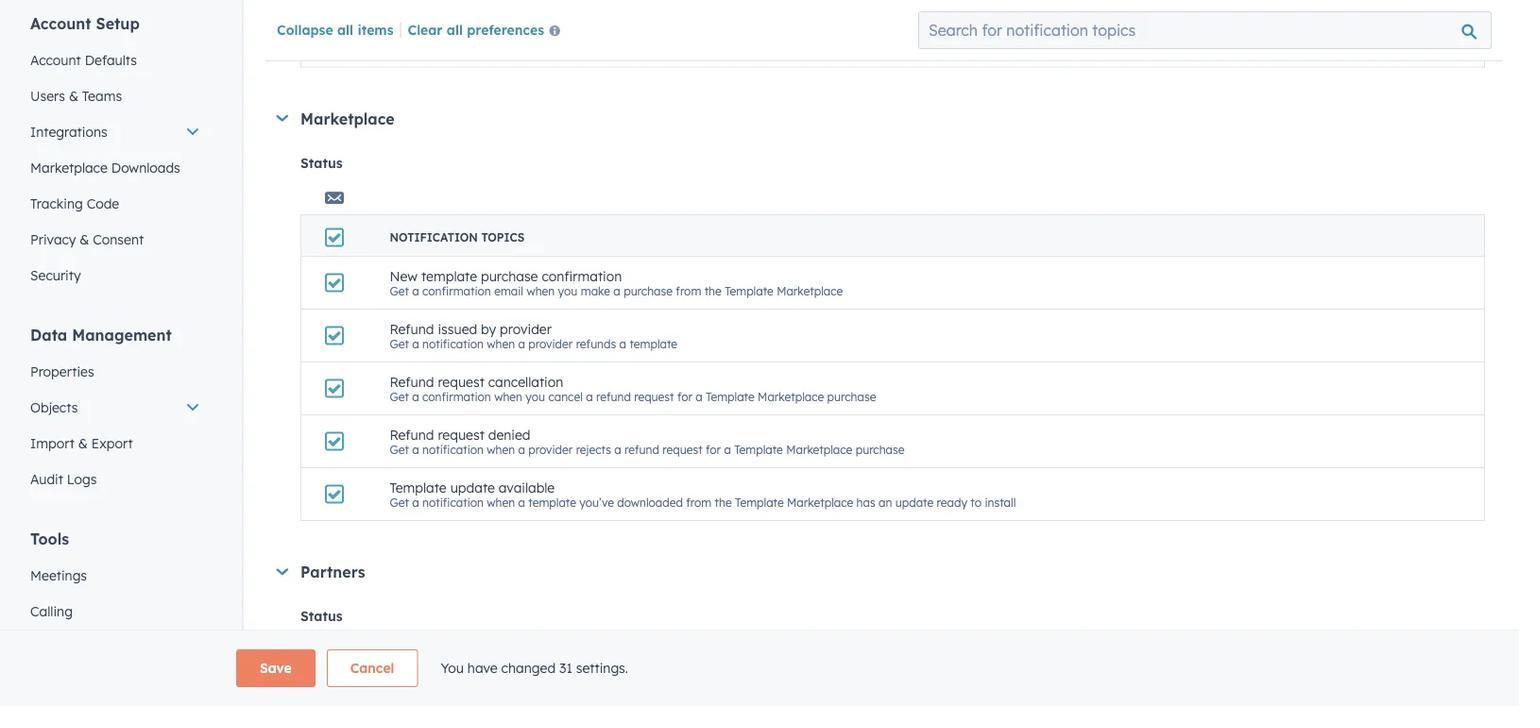 Task type: vqa. For each thing, say whether or not it's contained in the screenshot.
email
yes



Task type: describe. For each thing, give the bounding box(es) containing it.
request down issued
[[438, 373, 485, 390]]

1 notification topics from the top
[[390, 231, 525, 245]]

account setup
[[30, 14, 140, 33]]

notified
[[412, 42, 453, 56]]

make
[[581, 284, 610, 298]]

31
[[559, 660, 572, 677]]

users & teams
[[30, 88, 122, 104]]

template inside refund request denied get a notification when a provider rejects a refund request for a template marketplace purchase
[[734, 443, 783, 457]]

& for export
[[78, 436, 88, 452]]

partners
[[300, 563, 365, 582]]

you've inside the list completed get notified when a list you've created is done processing and ready to be used
[[516, 42, 551, 56]]

collapse all items button
[[277, 21, 394, 38]]

settings.
[[576, 660, 628, 677]]

purchase inside refund request denied get a notification when a provider rejects a refund request for a template marketplace purchase
[[856, 443, 905, 457]]

cancel button
[[327, 650, 418, 688]]

when inside the refund issued by provider get a notification when a provider refunds a template
[[487, 337, 515, 351]]

used
[[789, 42, 814, 56]]

account for account defaults
[[30, 52, 81, 68]]

tools element
[[19, 529, 212, 707]]

properties
[[30, 364, 94, 380]]

to inside the list completed get notified when a list you've created is done processing and ready to be used
[[758, 42, 769, 56]]

marketplace button
[[276, 109, 1485, 128]]

you
[[441, 660, 464, 677]]

processing
[[640, 42, 697, 56]]

& for consent
[[80, 231, 89, 248]]

notification inside the refund issued by provider get a notification when a provider refunds a template
[[422, 337, 484, 351]]

objects button
[[19, 390, 212, 426]]

you inside refund request cancellation get a confirmation when you cancel a refund request for a template marketplace purchase
[[526, 390, 545, 404]]

integrations
[[30, 124, 107, 140]]

2 topics from the top
[[481, 685, 525, 699]]

collapse all items
[[277, 21, 394, 38]]

list
[[390, 25, 412, 42]]

users & teams link
[[19, 78, 212, 114]]

integrations button
[[19, 114, 212, 150]]

teams
[[82, 88, 122, 104]]

new
[[390, 268, 418, 284]]

get inside refund request denied get a notification when a provider rejects a refund request for a template marketplace purchase
[[390, 443, 409, 457]]

Search for notification topics search field
[[918, 11, 1492, 49]]

created
[[554, 42, 595, 56]]

done
[[610, 42, 637, 56]]

defaults
[[85, 52, 137, 68]]

audit
[[30, 471, 63, 488]]

clear all preferences
[[408, 21, 544, 38]]

get inside refund request cancellation get a confirmation when you cancel a refund request for a template marketplace purchase
[[390, 390, 409, 404]]

tracking code link
[[19, 186, 212, 222]]

request up template update available get a notification when a template you've downloaded from the template marketplace has an update ready to install
[[663, 443, 703, 457]]

template inside refund request cancellation get a confirmation when you cancel a refund request for a template marketplace purchase
[[706, 390, 755, 404]]

marketplace inside refund request cancellation get a confirmation when you cancel a refund request for a template marketplace purchase
[[758, 390, 824, 404]]

account defaults link
[[19, 43, 212, 78]]

marketplace downloads link
[[19, 150, 212, 186]]

when inside refund request cancellation get a confirmation when you cancel a refund request for a template marketplace purchase
[[494, 390, 522, 404]]

notification for update
[[422, 496, 484, 510]]

setup
[[96, 14, 140, 33]]

meetings
[[30, 568, 87, 584]]

install
[[985, 496, 1016, 510]]

code
[[87, 196, 119, 212]]

cancellation
[[488, 373, 563, 390]]

caret image
[[276, 569, 288, 576]]

refund issued by provider get a notification when a provider refunds a template
[[390, 321, 677, 351]]

1 horizontal spatial update
[[895, 496, 934, 510]]

marketplace inside template update available get a notification when a template you've downloaded from the template marketplace has an update ready to install
[[787, 496, 853, 510]]

account for account setup
[[30, 14, 91, 33]]

security
[[30, 267, 81, 284]]

refund request cancellation get a confirmation when you cancel a refund request for a template marketplace purchase
[[390, 373, 876, 404]]

management
[[72, 326, 172, 345]]

for inside refund request cancellation get a confirmation when you cancel a refund request for a template marketplace purchase
[[677, 390, 692, 404]]

cancel
[[350, 660, 394, 677]]

list completed get notified when a list you've created is done processing and ready to be used
[[390, 25, 814, 56]]

refund request denied get a notification when a provider rejects a refund request for a template marketplace purchase
[[390, 426, 905, 457]]

import & export link
[[19, 426, 212, 462]]

collapse
[[277, 21, 333, 38]]

data management element
[[19, 325, 212, 498]]

partners button
[[276, 563, 1485, 582]]

to inside template update available get a notification when a template you've downloaded from the template marketplace has an update ready to install
[[971, 496, 982, 510]]

privacy & consent
[[30, 231, 144, 248]]

calling link
[[19, 594, 212, 630]]

template inside template update available get a notification when a template you've downloaded from the template marketplace has an update ready to install
[[528, 496, 576, 510]]

template inside the refund issued by provider get a notification when a provider refunds a template
[[630, 337, 677, 351]]

objects
[[30, 400, 78, 416]]

new template purchase confirmation get a confirmation email when you make a purchase from the template marketplace
[[390, 268, 843, 298]]

completed
[[416, 25, 482, 42]]

tracking code
[[30, 196, 119, 212]]

security link
[[19, 258, 212, 294]]

an
[[879, 496, 892, 510]]

marketplace downloads
[[30, 160, 180, 176]]

denied
[[488, 426, 531, 443]]

consent
[[93, 231, 144, 248]]

notification for request
[[422, 443, 484, 457]]

tracking
[[30, 196, 83, 212]]

a inside the list completed get notified when a list you've created is done processing and ready to be used
[[488, 42, 495, 56]]

be
[[772, 42, 786, 56]]

you inside new template purchase confirmation get a confirmation email when you make a purchase from the template marketplace
[[558, 284, 578, 298]]

status for partners
[[300, 608, 343, 625]]

preferences
[[467, 21, 544, 38]]



Task type: locate. For each thing, give the bounding box(es) containing it.
you left "cancel"
[[526, 390, 545, 404]]

2 horizontal spatial template
[[630, 337, 677, 351]]

1 vertical spatial template
[[630, 337, 677, 351]]

3 notification from the top
[[422, 496, 484, 510]]

notification
[[422, 337, 484, 351], [422, 443, 484, 457], [422, 496, 484, 510]]

0 vertical spatial ready
[[724, 42, 755, 56]]

1 vertical spatial notification
[[422, 443, 484, 457]]

is
[[598, 42, 607, 56]]

0 vertical spatial &
[[69, 88, 78, 104]]

you've
[[516, 42, 551, 56], [579, 496, 614, 510]]

& right users
[[69, 88, 78, 104]]

2 notification from the top
[[390, 685, 478, 699]]

to
[[758, 42, 769, 56], [971, 496, 982, 510]]

import & export
[[30, 436, 133, 452]]

& for teams
[[69, 88, 78, 104]]

all for clear
[[447, 21, 463, 38]]

downloaded
[[617, 496, 683, 510]]

notification down you
[[390, 685, 478, 699]]

template update available get a notification when a template you've downloaded from the template marketplace has an update ready to install
[[390, 479, 1016, 510]]

0 horizontal spatial to
[[758, 42, 769, 56]]

refund right "cancel"
[[596, 390, 631, 404]]

save button
[[236, 650, 315, 688]]

topics
[[481, 231, 525, 245], [481, 685, 525, 699]]

1 horizontal spatial template
[[528, 496, 576, 510]]

refund inside the refund issued by provider get a notification when a provider refunds a template
[[390, 321, 434, 337]]

refund inside refund request cancellation get a confirmation when you cancel a refund request for a template marketplace purchase
[[596, 390, 631, 404]]

for up refund request denied get a notification when a provider rejects a refund request for a template marketplace purchase
[[677, 390, 692, 404]]

0 vertical spatial status
[[300, 154, 343, 171]]

provider up cancellation
[[528, 337, 573, 351]]

when right email
[[527, 284, 555, 298]]

refund right rejects at left bottom
[[625, 443, 659, 457]]

from inside template update available get a notification when a template you've downloaded from the template marketplace has an update ready to install
[[686, 496, 712, 510]]

export
[[91, 436, 133, 452]]

when up cancellation
[[487, 337, 515, 351]]

privacy
[[30, 231, 76, 248]]

audit logs link
[[19, 462, 212, 498]]

ready inside template update available get a notification when a template you've downloaded from the template marketplace has an update ready to install
[[937, 496, 967, 510]]

refund inside refund request cancellation get a confirmation when you cancel a refund request for a template marketplace purchase
[[390, 373, 434, 390]]

to left the be
[[758, 42, 769, 56]]

1 all from the left
[[337, 21, 353, 38]]

you left make
[[558, 284, 578, 298]]

1 horizontal spatial ready
[[937, 496, 967, 510]]

request left denied
[[438, 426, 485, 443]]

account setup element
[[19, 13, 212, 294]]

from right make
[[676, 284, 701, 298]]

the inside template update available get a notification when a template you've downloaded from the template marketplace has an update ready to install
[[715, 496, 732, 510]]

0 vertical spatial you've
[[516, 42, 551, 56]]

data management
[[30, 326, 172, 345]]

refund
[[390, 321, 434, 337], [390, 373, 434, 390], [390, 426, 434, 443]]

0 vertical spatial from
[[676, 284, 701, 298]]

0 vertical spatial the
[[704, 284, 722, 298]]

marketplace inside refund request denied get a notification when a provider rejects a refund request for a template marketplace purchase
[[786, 443, 853, 457]]

1 vertical spatial account
[[30, 52, 81, 68]]

0 horizontal spatial ready
[[724, 42, 755, 56]]

3 refund from the top
[[390, 426, 434, 443]]

get inside template update available get a notification when a template you've downloaded from the template marketplace has an update ready to install
[[390, 496, 409, 510]]

2 status from the top
[[300, 608, 343, 625]]

template down rejects at left bottom
[[528, 496, 576, 510]]

purchase inside refund request cancellation get a confirmation when you cancel a refund request for a template marketplace purchase
[[827, 390, 876, 404]]

issued
[[438, 321, 477, 337]]

0 vertical spatial notification
[[422, 337, 484, 351]]

refund inside refund request denied get a notification when a provider rejects a refund request for a template marketplace purchase
[[390, 426, 434, 443]]

to left install
[[971, 496, 982, 510]]

2 vertical spatial notification
[[422, 496, 484, 510]]

1 notification from the top
[[422, 337, 484, 351]]

2 vertical spatial template
[[528, 496, 576, 510]]

0 vertical spatial to
[[758, 42, 769, 56]]

6 get from the top
[[390, 496, 409, 510]]

account up users
[[30, 52, 81, 68]]

ready right and
[[724, 42, 755, 56]]

2 account from the top
[[30, 52, 81, 68]]

account defaults
[[30, 52, 137, 68]]

users
[[30, 88, 65, 104]]

notification topics
[[390, 231, 525, 245], [390, 685, 525, 699]]

0 vertical spatial refund
[[390, 321, 434, 337]]

has
[[857, 496, 876, 510]]

marketplace inside new template purchase confirmation get a confirmation email when you make a purchase from the template marketplace
[[777, 284, 843, 298]]

0 vertical spatial template
[[421, 268, 477, 284]]

update right an
[[895, 496, 934, 510]]

when down clear all preferences at the left of page
[[457, 42, 485, 56]]

the inside new template purchase confirmation get a confirmation email when you make a purchase from the template marketplace
[[704, 284, 722, 298]]

all for collapse
[[337, 21, 353, 38]]

all up notified at the left
[[447, 21, 463, 38]]

0 vertical spatial topics
[[481, 231, 525, 245]]

marketplace
[[300, 109, 395, 128], [30, 160, 108, 176], [777, 284, 843, 298], [758, 390, 824, 404], [786, 443, 853, 457], [787, 496, 853, 510]]

clear all preferences button
[[408, 20, 568, 42]]

update
[[450, 479, 495, 496], [895, 496, 934, 510]]

request up refund request denied get a notification when a provider rejects a refund request for a template marketplace purchase
[[634, 390, 674, 404]]

1 vertical spatial &
[[80, 231, 89, 248]]

notification topics up the new
[[390, 231, 525, 245]]

you
[[558, 284, 578, 298], [526, 390, 545, 404]]

get inside the list completed get notified when a list you've created is done processing and ready to be used
[[390, 42, 409, 56]]

import
[[30, 436, 75, 452]]

when up denied
[[494, 390, 522, 404]]

all
[[337, 21, 353, 38], [447, 21, 463, 38]]

1 vertical spatial the
[[715, 496, 732, 510]]

1 notification from the top
[[390, 231, 478, 245]]

and
[[701, 42, 721, 56]]

1 vertical spatial notification topics
[[390, 685, 525, 699]]

3 get from the top
[[390, 337, 409, 351]]

2 notification from the top
[[422, 443, 484, 457]]

1 horizontal spatial you've
[[579, 496, 614, 510]]

1 horizontal spatial you
[[558, 284, 578, 298]]

topics down the have
[[481, 685, 525, 699]]

audit logs
[[30, 471, 97, 488]]

1 vertical spatial you
[[526, 390, 545, 404]]

notification inside refund request denied get a notification when a provider rejects a refund request for a template marketplace purchase
[[422, 443, 484, 457]]

provider
[[500, 321, 552, 337], [528, 337, 573, 351], [528, 443, 573, 457]]

logs
[[67, 471, 97, 488]]

0 horizontal spatial you've
[[516, 42, 551, 56]]

& inside data management element
[[78, 436, 88, 452]]

1 vertical spatial topics
[[481, 685, 525, 699]]

provider right by
[[500, 321, 552, 337]]

notification topics down you
[[390, 685, 525, 699]]

notification up the new
[[390, 231, 478, 245]]

0 horizontal spatial all
[[337, 21, 353, 38]]

2 vertical spatial refund
[[390, 426, 434, 443]]

for inside refund request denied get a notification when a provider rejects a refund request for a template marketplace purchase
[[706, 443, 721, 457]]

refunds
[[576, 337, 616, 351]]

refund inside refund request denied get a notification when a provider rejects a refund request for a template marketplace purchase
[[625, 443, 659, 457]]

1 horizontal spatial to
[[971, 496, 982, 510]]

1 vertical spatial from
[[686, 496, 712, 510]]

have
[[468, 660, 498, 677]]

1 horizontal spatial for
[[706, 443, 721, 457]]

1 vertical spatial for
[[706, 443, 721, 457]]

update left available
[[450, 479, 495, 496]]

from right the downloaded
[[686, 496, 712, 510]]

get inside new template purchase confirmation get a confirmation email when you make a purchase from the template marketplace
[[390, 284, 409, 298]]

email
[[494, 284, 523, 298]]

0 horizontal spatial template
[[421, 268, 477, 284]]

when inside refund request denied get a notification when a provider rejects a refund request for a template marketplace purchase
[[487, 443, 515, 457]]

0 vertical spatial for
[[677, 390, 692, 404]]

you've down rejects at left bottom
[[579, 496, 614, 510]]

downloads
[[111, 160, 180, 176]]

0 vertical spatial refund
[[596, 390, 631, 404]]

topics up email
[[481, 231, 525, 245]]

ready
[[724, 42, 755, 56], [937, 496, 967, 510]]

confirmation
[[542, 268, 622, 284], [422, 284, 491, 298], [422, 390, 491, 404]]

1 vertical spatial notification
[[390, 685, 478, 699]]

template right the new
[[421, 268, 477, 284]]

provider inside refund request denied get a notification when a provider rejects a refund request for a template marketplace purchase
[[528, 443, 573, 457]]

& left export
[[78, 436, 88, 452]]

refund
[[596, 390, 631, 404], [625, 443, 659, 457]]

4 get from the top
[[390, 390, 409, 404]]

5 get from the top
[[390, 443, 409, 457]]

template inside new template purchase confirmation get a confirmation email when you make a purchase from the template marketplace
[[421, 268, 477, 284]]

confirmation up issued
[[422, 284, 491, 298]]

from inside new template purchase confirmation get a confirmation email when you make a purchase from the template marketplace
[[676, 284, 701, 298]]

template up refund request cancellation get a confirmation when you cancel a refund request for a template marketplace purchase
[[630, 337, 677, 351]]

rejects
[[576, 443, 611, 457]]

cancel
[[548, 390, 583, 404]]

all inside button
[[447, 21, 463, 38]]

1 topics from the top
[[481, 231, 525, 245]]

get
[[390, 42, 409, 56], [390, 284, 409, 298], [390, 337, 409, 351], [390, 390, 409, 404], [390, 443, 409, 457], [390, 496, 409, 510]]

ready inside the list completed get notified when a list you've created is done processing and ready to be used
[[724, 42, 755, 56]]

data
[[30, 326, 67, 345]]

properties link
[[19, 354, 212, 390]]

when up available
[[487, 443, 515, 457]]

list
[[498, 42, 513, 56]]

calling
[[30, 604, 73, 620]]

tools
[[30, 530, 69, 549]]

changed
[[501, 660, 556, 677]]

2 all from the left
[[447, 21, 463, 38]]

for
[[677, 390, 692, 404], [706, 443, 721, 457]]

when inside template update available get a notification when a template you've downloaded from the template marketplace has an update ready to install
[[487, 496, 515, 510]]

1 get from the top
[[390, 42, 409, 56]]

when inside new template purchase confirmation get a confirmation email when you make a purchase from the template marketplace
[[527, 284, 555, 298]]

ready left install
[[937, 496, 967, 510]]

confirmation up denied
[[422, 390, 491, 404]]

refund for refund request denied
[[390, 426, 434, 443]]

from
[[676, 284, 701, 298], [686, 496, 712, 510]]

0 horizontal spatial for
[[677, 390, 692, 404]]

caret image
[[276, 115, 288, 122]]

0 vertical spatial you
[[558, 284, 578, 298]]

when
[[457, 42, 485, 56], [527, 284, 555, 298], [487, 337, 515, 351], [494, 390, 522, 404], [487, 443, 515, 457], [487, 496, 515, 510]]

1 vertical spatial ready
[[937, 496, 967, 510]]

0 horizontal spatial update
[[450, 479, 495, 496]]

1 vertical spatial refund
[[390, 373, 434, 390]]

1 refund from the top
[[390, 321, 434, 337]]

you've right list
[[516, 42, 551, 56]]

2 vertical spatial &
[[78, 436, 88, 452]]

&
[[69, 88, 78, 104], [80, 231, 89, 248], [78, 436, 88, 452]]

2 notification topics from the top
[[390, 685, 525, 699]]

by
[[481, 321, 496, 337]]

0 horizontal spatial you
[[526, 390, 545, 404]]

confirmation inside refund request cancellation get a confirmation when you cancel a refund request for a template marketplace purchase
[[422, 390, 491, 404]]

when inside the list completed get notified when a list you've created is done processing and ready to be used
[[457, 42, 485, 56]]

confirmation up refunds on the left top of the page
[[542, 268, 622, 284]]

status for marketplace
[[300, 154, 343, 171]]

meetings link
[[19, 558, 212, 594]]

1 vertical spatial status
[[300, 608, 343, 625]]

2 refund from the top
[[390, 373, 434, 390]]

purchase
[[481, 268, 538, 284], [624, 284, 673, 298], [827, 390, 876, 404], [856, 443, 905, 457]]

& right privacy
[[80, 231, 89, 248]]

template inside new template purchase confirmation get a confirmation email when you make a purchase from the template marketplace
[[725, 284, 774, 298]]

notification inside template update available get a notification when a template you've downloaded from the template marketplace has an update ready to install
[[422, 496, 484, 510]]

items
[[358, 21, 394, 38]]

account up account defaults
[[30, 14, 91, 33]]

1 vertical spatial refund
[[625, 443, 659, 457]]

1 vertical spatial you've
[[579, 496, 614, 510]]

1 status from the top
[[300, 154, 343, 171]]

2 get from the top
[[390, 284, 409, 298]]

privacy & consent link
[[19, 222, 212, 258]]

1 horizontal spatial all
[[447, 21, 463, 38]]

clear
[[408, 21, 443, 38]]

0 vertical spatial notification
[[390, 231, 478, 245]]

you've inside template update available get a notification when a template you've downloaded from the template marketplace has an update ready to install
[[579, 496, 614, 510]]

save
[[260, 660, 292, 677]]

you have changed 31 settings.
[[441, 660, 628, 677]]

provider left rejects at left bottom
[[528, 443, 573, 457]]

0 vertical spatial notification topics
[[390, 231, 525, 245]]

refund for refund request cancellation
[[390, 373, 434, 390]]

0 vertical spatial account
[[30, 14, 91, 33]]

template
[[725, 284, 774, 298], [706, 390, 755, 404], [734, 443, 783, 457], [390, 479, 447, 496], [735, 496, 784, 510]]

1 vertical spatial to
[[971, 496, 982, 510]]

marketplace inside account setup element
[[30, 160, 108, 176]]

the
[[704, 284, 722, 298], [715, 496, 732, 510]]

1 account from the top
[[30, 14, 91, 33]]

available
[[499, 479, 555, 496]]

when down denied
[[487, 496, 515, 510]]

get inside the refund issued by provider get a notification when a provider refunds a template
[[390, 337, 409, 351]]

all left items
[[337, 21, 353, 38]]

for up template update available get a notification when a template you've downloaded from the template marketplace has an update ready to install
[[706, 443, 721, 457]]

refund for refund issued by provider
[[390, 321, 434, 337]]



